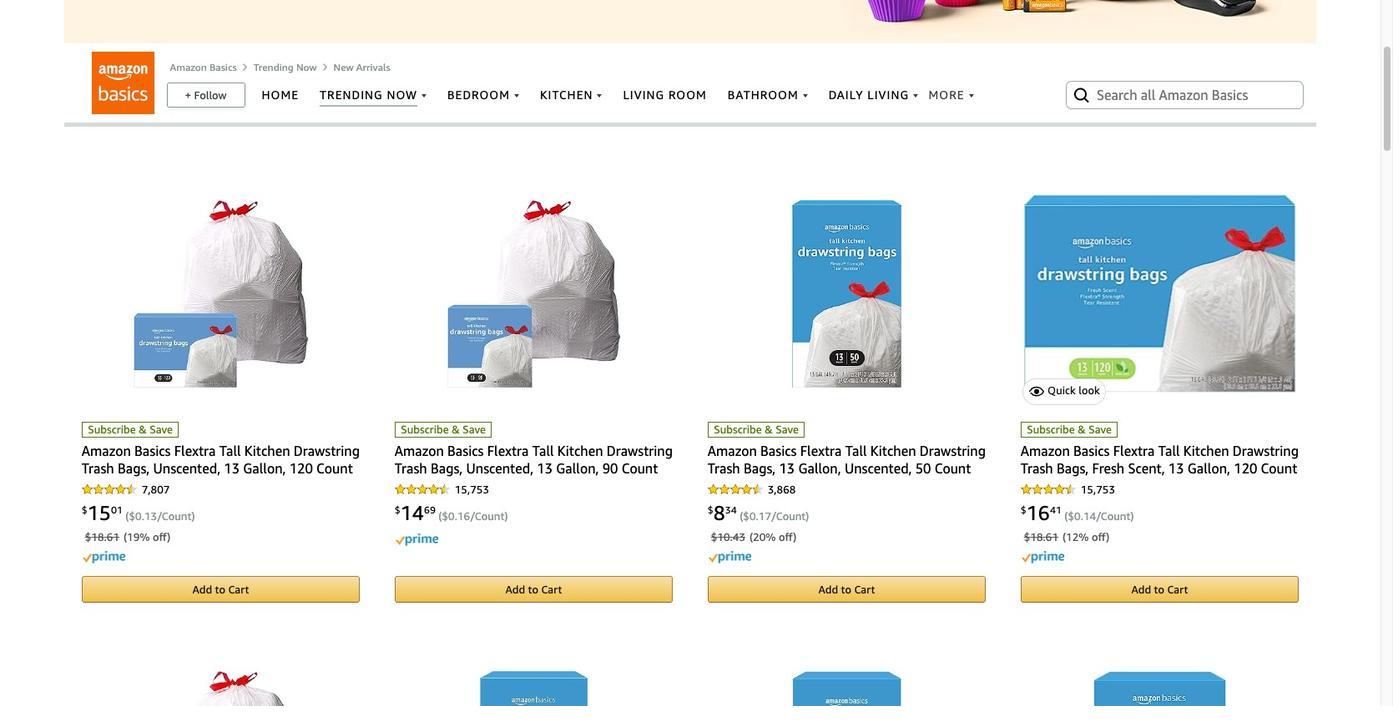 Task type: locate. For each thing, give the bounding box(es) containing it.
18 down the $ 16 41
[[1030, 531, 1043, 545]]

1 off from the left
[[153, 531, 167, 545]]

/
[[157, 510, 162, 524], [470, 510, 475, 524], [771, 510, 776, 524], [1096, 510, 1101, 524]]

off for 15
[[153, 531, 167, 545]]

4 0 from the left
[[1074, 510, 1081, 524]]

$ left 69
[[395, 504, 400, 517]]

count inside ( $ 0 . 17 / count ) $ 10 . 43 ( 20% off )
[[776, 510, 806, 524]]

1 horizontal spatial 15,753
[[1081, 483, 1115, 497]]

0 inside ( $ 0 . 14 / count ) $ 18 . 61 ( 12% off )
[[1074, 510, 1081, 524]]

/ for 15
[[157, 510, 162, 524]]

)
[[191, 510, 195, 524], [504, 510, 508, 524], [806, 510, 809, 524], [1130, 510, 1134, 524], [167, 531, 171, 545], [793, 531, 797, 545], [1106, 531, 1110, 545]]

follow
[[194, 88, 227, 102]]

4 count from the left
[[1101, 510, 1130, 524]]

61 left "19%" on the bottom of the page
[[107, 531, 119, 545]]

$ left 34
[[708, 504, 713, 517]]

count inside ( $ 0 . 14 / count ) $ 18 . 61 ( 12% off )
[[1101, 510, 1130, 524]]

off right "19%" on the bottom of the page
[[153, 531, 167, 545]]

trending now link
[[253, 61, 317, 73]]

8
[[713, 502, 725, 525]]

off right 12% in the right of the page
[[1092, 531, 1106, 545]]

. down $ 15 01
[[104, 531, 107, 545]]

amazon basics link
[[170, 61, 237, 73]]

16
[[1026, 502, 1050, 525], [457, 510, 470, 524]]

61 left 12% in the right of the page
[[1046, 531, 1058, 545]]

12%
[[1066, 531, 1089, 545]]

18 inside the ( $ 0 . 13 / count ) $ 18 . 61 ( 19% off )
[[91, 531, 104, 545]]

15,753 for 16
[[1081, 483, 1115, 497]]

01
[[111, 504, 123, 517]]

/ down the 7,807
[[157, 510, 162, 524]]

61 inside the ( $ 0 . 13 / count ) $ 18 . 61 ( 19% off )
[[107, 531, 119, 545]]

look
[[1079, 384, 1100, 398]]

count
[[162, 510, 191, 524], [475, 510, 504, 524], [776, 510, 806, 524], [1101, 510, 1130, 524]]

/ right 41
[[1096, 510, 1101, 524]]

3 off from the left
[[1092, 531, 1106, 545]]

61
[[107, 531, 119, 545], [1046, 531, 1058, 545]]

0 up 12% in the right of the page
[[1074, 510, 1081, 524]]

off
[[153, 531, 167, 545], [779, 531, 793, 545], [1092, 531, 1106, 545]]

1 count from the left
[[162, 510, 191, 524]]

0
[[135, 510, 142, 524], [448, 510, 455, 524], [750, 510, 756, 524], [1074, 510, 1081, 524]]

/ right 69
[[470, 510, 475, 524]]

. up 12% in the right of the page
[[1081, 510, 1083, 524]]

$ 14 69
[[395, 502, 436, 525]]

( $ 0 . 16 / count )
[[439, 510, 508, 524]]

2 off from the left
[[779, 531, 793, 545]]

3 / from the left
[[771, 510, 776, 524]]

amazon
[[170, 61, 207, 73]]

search image
[[1072, 85, 1092, 105]]

(
[[126, 510, 129, 524], [439, 510, 442, 524], [740, 510, 743, 524], [1065, 510, 1068, 524], [124, 531, 127, 545], [750, 531, 753, 545], [1063, 531, 1066, 545]]

/ inside ( $ 0 . 17 / count ) $ 10 . 43 ( 20% off )
[[771, 510, 776, 524]]

amazon basics logo image
[[91, 52, 154, 114]]

count right 69
[[475, 510, 504, 524]]

2 / from the left
[[470, 510, 475, 524]]

) right 12% in the right of the page
[[1106, 531, 1110, 545]]

new arrivals link
[[334, 61, 390, 73]]

off inside ( $ 0 . 17 / count ) $ 10 . 43 ( 20% off )
[[779, 531, 793, 545]]

count right 41
[[1101, 510, 1130, 524]]

14
[[400, 502, 424, 525], [1083, 510, 1096, 524]]

2 15,753 from the left
[[1081, 483, 1115, 497]]

) right 41
[[1130, 510, 1134, 524]]

basics
[[209, 61, 237, 73]]

off right 20%
[[779, 531, 793, 545]]

18 inside ( $ 0 . 14 / count ) $ 18 . 61 ( 12% off )
[[1030, 531, 1043, 545]]

. down $ 8 34 at the right of the page
[[730, 531, 733, 545]]

0 for 8
[[750, 510, 756, 524]]

18
[[91, 531, 104, 545], [1030, 531, 1043, 545]]

/ inside ( $ 0 . 14 / count ) $ 18 . 61 ( 12% off )
[[1096, 510, 1101, 524]]

( $ 0 . 17 / count ) $ 10 . 43 ( 20% off )
[[711, 510, 809, 545]]

/ for 16
[[1096, 510, 1101, 524]]

0 inside ( $ 0 . 17 / count ) $ 10 . 43 ( 20% off )
[[750, 510, 756, 524]]

amazon basics flextra tall kitchen drawstring trash bags, fresh scent, 13 gallon, 120 count image
[[1030, 201, 1289, 389]]

1 61 from the left
[[107, 531, 119, 545]]

new arrivals
[[334, 61, 390, 73]]

0 horizontal spatial 18
[[91, 531, 104, 545]]

1 18 from the left
[[91, 531, 104, 545]]

1 horizontal spatial 18
[[1030, 531, 1043, 545]]

$ 15 01
[[82, 502, 123, 525]]

0 right 69
[[448, 510, 455, 524]]

$ right 01
[[129, 510, 135, 524]]

1 / from the left
[[157, 510, 162, 524]]

+ follow
[[185, 88, 227, 102]]

count right 13
[[162, 510, 191, 524]]

2 horizontal spatial off
[[1092, 531, 1106, 545]]

off inside ( $ 0 . 14 / count ) $ 18 . 61 ( 12% off )
[[1092, 531, 1106, 545]]

.
[[142, 510, 144, 524], [455, 510, 457, 524], [756, 510, 759, 524], [1081, 510, 1083, 524], [104, 531, 107, 545], [730, 531, 733, 545], [1043, 531, 1046, 545]]

1 horizontal spatial 14
[[1083, 510, 1096, 524]]

15,753 up ( $ 0 . 14 / count ) $ 18 . 61 ( 12% off )
[[1081, 483, 1115, 497]]

amazon basics blue recycling trash bags, unscented, 13 gallon, 60 count image
[[792, 672, 901, 707]]

2 61 from the left
[[1046, 531, 1058, 545]]

61 inside ( $ 0 . 14 / count ) $ 18 . 61 ( 12% off )
[[1046, 531, 1058, 545]]

15,753 for 14
[[455, 483, 489, 497]]

$ inside the $ 16 41
[[1021, 504, 1026, 517]]

0 left 13
[[135, 510, 142, 524]]

$ inside $ 15 01
[[82, 504, 87, 517]]

amazon basics flextra tall kitchen drawstring trash bags, fresh scent, 13 gallon, 50 count image
[[480, 672, 588, 707]]

count right 17
[[776, 510, 806, 524]]

15,753 up ( $ 0 . 16 / count )
[[455, 483, 489, 497]]

18 down 15
[[91, 531, 104, 545]]

) right 13
[[191, 510, 195, 524]]

count inside the ( $ 0 . 13 / count ) $ 18 . 61 ( 19% off )
[[162, 510, 191, 524]]

0 horizontal spatial off
[[153, 531, 167, 545]]

1 horizontal spatial off
[[779, 531, 793, 545]]

15,753
[[455, 483, 489, 497], [1081, 483, 1115, 497]]

$ inside $ 14 69
[[395, 504, 400, 517]]

20%
[[753, 531, 776, 545]]

now
[[296, 61, 317, 73]]

$ 8 34
[[708, 502, 737, 525]]

off inside the ( $ 0 . 13 / count ) $ 18 . 61 ( 19% off )
[[153, 531, 167, 545]]

$ left 01
[[82, 504, 87, 517]]

7,807
[[142, 483, 170, 497]]

2 18 from the left
[[1030, 531, 1043, 545]]

$ right 34
[[743, 510, 750, 524]]

trending
[[253, 61, 294, 73]]

3 0 from the left
[[750, 510, 756, 524]]

10
[[717, 531, 730, 545]]

1 horizontal spatial 61
[[1046, 531, 1058, 545]]

/ up 20%
[[771, 510, 776, 524]]

$ right 69
[[442, 510, 448, 524]]

amazon basics 8 gallon flap tie trash bags, 80 count fresh scent image
[[1094, 672, 1226, 707]]

0 inside the ( $ 0 . 13 / count ) $ 18 . 61 ( 19% off )
[[135, 510, 142, 524]]

14 left ( $ 0 . 16 / count )
[[400, 502, 424, 525]]

/ inside the ( $ 0 . 13 / count ) $ 18 . 61 ( 19% off )
[[157, 510, 162, 524]]

19%
[[127, 531, 150, 545]]

+ follow button
[[167, 83, 244, 107]]

1 0 from the left
[[135, 510, 142, 524]]

$
[[82, 504, 87, 517], [395, 504, 400, 517], [708, 504, 713, 517], [1021, 504, 1026, 517], [129, 510, 135, 524], [442, 510, 448, 524], [743, 510, 750, 524], [1068, 510, 1074, 524], [85, 531, 91, 545], [711, 531, 717, 545], [1024, 531, 1030, 545]]

$ left 41
[[1021, 504, 1026, 517]]

4 / from the left
[[1096, 510, 1101, 524]]

0 horizontal spatial 15,753
[[455, 483, 489, 497]]

. right 69
[[455, 510, 457, 524]]

1 15,753 from the left
[[455, 483, 489, 497]]

0 left 17
[[750, 510, 756, 524]]

0 horizontal spatial 61
[[107, 531, 119, 545]]

$ 16 41
[[1021, 502, 1062, 525]]

14 up 12% in the right of the page
[[1083, 510, 1096, 524]]

. down the $ 16 41
[[1043, 531, 1046, 545]]

3 count from the left
[[776, 510, 806, 524]]



Task type: vqa. For each thing, say whether or not it's contained in the screenshot.
Search Amazon text box
no



Task type: describe. For each thing, give the bounding box(es) containing it.
count for 15
[[162, 510, 191, 524]]

) right 17
[[806, 510, 809, 524]]

15
[[87, 502, 111, 525]]

arrivals
[[356, 61, 390, 73]]

1 horizontal spatial 16
[[1026, 502, 1050, 525]]

off for 8
[[779, 531, 793, 545]]

off for 16
[[1092, 531, 1106, 545]]

amazon basics flextra tall kitchen drawstring trash bags, fresh scent, 13 gallon, 90 count image
[[134, 672, 308, 707]]

( $ 0 . 14 / count ) $ 18 . 61 ( 12% off )
[[1024, 510, 1134, 545]]

2 count from the left
[[475, 510, 504, 524]]

count for 16
[[1101, 510, 1130, 524]]

43
[[733, 531, 745, 545]]

quick
[[1048, 384, 1076, 398]]

0 for 15
[[135, 510, 142, 524]]

0 horizontal spatial 16
[[457, 510, 470, 524]]

69
[[424, 504, 436, 517]]

amazon basics flextra tall kitchen drawstring trash bags, unscented, 13 gallon, 120 count image
[[134, 201, 308, 388]]

$ right 41
[[1068, 510, 1074, 524]]

$ down the $ 16 41
[[1024, 531, 1030, 545]]

41
[[1050, 504, 1062, 517]]

18 for 15
[[91, 531, 104, 545]]

new
[[334, 61, 354, 73]]

$ down 15
[[85, 531, 91, 545]]

0 horizontal spatial 14
[[400, 502, 424, 525]]

count for 8
[[776, 510, 806, 524]]

13
[[144, 510, 157, 524]]

17
[[759, 510, 771, 524]]

trending now
[[253, 61, 317, 73]]

amazon basics flextra tall kitchen drawstring trash bags, 13 gallon, unscented, 50 count image
[[792, 201, 901, 388]]

) right 69
[[504, 510, 508, 524]]

/ for 8
[[771, 510, 776, 524]]

14 inside ( $ 0 . 14 / count ) $ 18 . 61 ( 12% off )
[[1083, 510, 1096, 524]]

( $ 0 . 13 / count ) $ 18 . 61 ( 19% off )
[[85, 510, 195, 545]]

) right "19%" on the bottom of the page
[[167, 531, 171, 545]]

) right 20%
[[793, 531, 797, 545]]

61 for 15
[[107, 531, 119, 545]]

34
[[725, 504, 737, 517]]

$ down 8
[[711, 531, 717, 545]]

quick look
[[1048, 384, 1100, 398]]

18 for 16
[[1030, 531, 1043, 545]]

amazon basics flextra tall kitchen drawstring trash bags, unscented, 13 gallon, 90 count image
[[447, 201, 620, 388]]

$ inside $ 8 34
[[708, 504, 713, 517]]

3,868
[[768, 483, 796, 497]]

+
[[185, 88, 191, 102]]

0 for 16
[[1074, 510, 1081, 524]]

2 0 from the left
[[448, 510, 455, 524]]

. up "19%" on the bottom of the page
[[142, 510, 144, 524]]

Search all Amazon Basics search field
[[1097, 81, 1276, 109]]

amazon basics
[[170, 61, 237, 73]]

61 for 16
[[1046, 531, 1058, 545]]

quick look button
[[1022, 379, 1106, 405]]

. up 20%
[[756, 510, 759, 524]]



